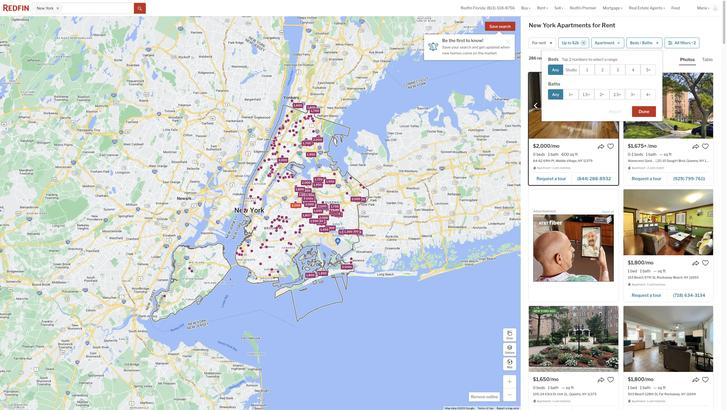 Task type: vqa. For each thing, say whether or not it's contained in the screenshot.
Request corresponding to $1,675+
yes



Task type: locate. For each thing, give the bounding box(es) containing it.
york for new york
[[46, 6, 54, 11]]

matches down the "163 beach 97th st, rockaway beach, ny 11693"
[[655, 283, 666, 287]]

0-
[[628, 152, 632, 157]]

map button
[[503, 358, 517, 371]]

rent ▾
[[537, 6, 548, 10]]

/mo up pl,
[[551, 143, 560, 149]]

0 vertical spatial baths
[[642, 41, 653, 45]]

all
[[675, 41, 680, 45]]

unit for 69th
[[555, 167, 559, 170]]

1 bath for (718) 634-3134
[[640, 269, 651, 274]]

beds left /
[[630, 41, 640, 45]]

bath for (718) 634-3134
[[643, 269, 651, 274]]

tour
[[558, 176, 567, 181], [653, 176, 662, 181], [653, 293, 662, 298]]

apartment down "24"
[[537, 400, 551, 403]]

sort
[[556, 56, 564, 61]]

save down (813)-
[[490, 24, 498, 29]]

beds up "any" option
[[549, 57, 559, 62]]

3 down range
[[617, 68, 619, 72]]

apartment • 1 unit matches for 128th
[[632, 400, 666, 403]]

sell ▾ button
[[555, 0, 564, 16]]

sell
[[555, 6, 561, 10]]

terms of use
[[478, 407, 494, 410]]

request down "69th"
[[537, 176, 554, 181]]

2 0 beds from the top
[[533, 386, 545, 390]]

• right filters on the right top of page
[[692, 41, 693, 45]]

0 vertical spatial $1,800
[[628, 260, 645, 266]]

request a tour button
[[533, 175, 572, 183], [628, 175, 668, 183], [628, 291, 668, 299]]

1 vertical spatial 1,750
[[307, 196, 315, 200]]

any inside option
[[552, 68, 560, 72]]

— sq ft up far
[[654, 386, 666, 390]]

0 horizontal spatial the
[[449, 38, 456, 43]]

sq up the "163 beach 97th st, rockaway beach, ny 11693"
[[658, 269, 662, 274]]

1 vertical spatial report
[[497, 407, 505, 410]]

1 bed
[[628, 269, 637, 274], [628, 386, 637, 390]]

1 vertical spatial option group
[[548, 89, 657, 100]]

0 vertical spatial favorite button image
[[607, 143, 614, 150]]

to
[[466, 38, 471, 43], [568, 41, 572, 45], [589, 57, 593, 62]]

1 vertical spatial $1,800
[[628, 377, 645, 383]]

redfin left florida:
[[461, 6, 473, 10]]

a down units
[[650, 176, 652, 181]]

feed button
[[669, 0, 694, 16]]

bath up 128th at right bottom
[[643, 386, 651, 390]]

0 vertical spatial 3
[[617, 68, 619, 72]]

0 horizontal spatial 3
[[304, 197, 306, 200]]

0 vertical spatial map
[[507, 366, 513, 369]]

ny for 11694
[[682, 393, 686, 397]]

1 horizontal spatial the
[[478, 51, 484, 55]]

new up for
[[529, 22, 542, 29]]

favorite button image for $1,800 /mo
[[702, 377, 709, 384]]

seagirt
[[667, 159, 678, 163]]

request a tour down 97th
[[632, 293, 662, 298]]

save inside save search button
[[490, 24, 498, 29]]

1 vertical spatial st,
[[655, 393, 659, 397]]

photo of 163 beach 97th st, rockaway beach, ny 11693 image
[[624, 190, 714, 256]]

apartment for 64-62 69th pl, middle village, ny 11379
[[537, 167, 551, 170]]

1+ radio
[[563, 89, 579, 100]]

1 vertical spatial 0 beds
[[533, 386, 545, 390]]

st, left far
[[655, 393, 659, 397]]

the right be
[[449, 38, 456, 43]]

— sq ft up the "163 beach 97th st, rockaway beach, ny 11693"
[[654, 269, 666, 274]]

0 vertical spatial bed
[[631, 269, 637, 274]]

2 vertical spatial 1,700
[[315, 177, 323, 181]]

2 favorite button checkbox from the left
[[702, 377, 709, 384]]

/mo
[[551, 143, 560, 149], [648, 143, 657, 149], [645, 260, 654, 266], [550, 377, 559, 383], [645, 377, 654, 383]]

request for $1,675+
[[632, 176, 649, 181]]

any for 1+
[[552, 92, 560, 97]]

request a tour button for $1,675+
[[628, 175, 668, 183]]

$1,800 /mo
[[628, 260, 654, 266], [628, 377, 654, 383]]

1 favorite button checkbox from the left
[[607, 377, 614, 384]]

1 horizontal spatial redfin
[[570, 6, 582, 10]]

0 horizontal spatial save
[[442, 45, 451, 49]]

unit
[[555, 167, 559, 170], [649, 283, 654, 287], [555, 400, 559, 403], [649, 400, 654, 403]]

favorite button checkbox for $1,800 /mo
[[702, 260, 709, 267]]

ft up "503 beach 128th st, far rockaway, ny 11694"
[[663, 386, 666, 390]]

1 vertical spatial beach
[[635, 393, 645, 397]]

feed
[[672, 6, 680, 10]]

0 horizontal spatial rent
[[537, 6, 546, 10]]

request
[[537, 176, 554, 181], [632, 176, 649, 181], [632, 293, 649, 298]]

beds for beds / baths
[[630, 41, 640, 45]]

favorite button checkbox
[[607, 143, 614, 150], [702, 143, 709, 150], [702, 260, 709, 267]]

beach right 163
[[635, 276, 644, 280]]

0 vertical spatial option group
[[548, 64, 656, 75]]

163
[[628, 276, 634, 280]]

rentals
[[537, 56, 550, 61]]

search down 518-
[[499, 24, 511, 29]]

2 units
[[342, 265, 352, 269]]

request down apartment • 2 units match
[[632, 176, 649, 181]]

2
[[694, 41, 696, 45], [569, 57, 572, 62], [602, 68, 604, 72], [648, 167, 649, 170], [342, 265, 344, 269]]

0 vertical spatial queens,
[[687, 159, 699, 163]]

bed up 503
[[631, 386, 637, 390]]

favorite button image for $1,675+ /mo
[[702, 143, 709, 150]]

1 horizontal spatial units
[[345, 265, 352, 269]]

unit down pl,
[[555, 167, 559, 170]]

/mo up gardens
[[648, 143, 657, 149]]

bath up pl,
[[551, 152, 559, 157]]

0 vertical spatial any
[[552, 68, 560, 72]]

0 vertical spatial 0
[[533, 152, 536, 157]]

beach for 128th
[[635, 393, 645, 397]]

a for $2,000 /mo
[[555, 176, 557, 181]]

beds up the 62 in the top right of the page
[[537, 152, 545, 157]]

0 up 64-
[[533, 152, 536, 157]]

6 ▾ from the left
[[708, 6, 710, 10]]

beach,
[[673, 276, 684, 280]]

0 vertical spatial save
[[490, 24, 498, 29]]

2 any from the top
[[552, 92, 560, 97]]

google
[[466, 407, 475, 410]]

11375
[[588, 393, 597, 397]]

a down 97th
[[650, 293, 652, 298]]

1 vertical spatial new
[[529, 22, 542, 29]]

1 vertical spatial 1,650
[[306, 195, 314, 199]]

any left 1+
[[552, 92, 560, 97]]

1 0 from the top
[[533, 152, 536, 157]]

4 ▾ from the left
[[621, 6, 623, 10]]

favorite button image
[[607, 143, 614, 150], [702, 377, 709, 384]]

1,300 down 1,795
[[332, 212, 340, 216]]

new left remove new york image at left top
[[37, 6, 45, 11]]

▾ for sell ▾
[[562, 6, 564, 10]]

1 horizontal spatial rent
[[602, 22, 616, 29]]

0 vertical spatial report
[[602, 211, 610, 213]]

1 horizontal spatial map
[[507, 366, 513, 369]]

matches for unit
[[560, 400, 571, 403]]

sq up 10 in the right top of the page
[[664, 152, 668, 157]]

st,
[[653, 276, 657, 280], [655, 393, 659, 397]]

1 vertical spatial 3
[[304, 197, 306, 200]]

save
[[490, 24, 498, 29], [442, 45, 451, 49]]

0 horizontal spatial search
[[460, 45, 471, 49]]

5 ▾ from the left
[[664, 6, 665, 10]]

0 for $1,650 /mo
[[533, 386, 536, 390]]

1 horizontal spatial 1,600
[[330, 205, 339, 209]]

filters
[[681, 41, 691, 45]]

2 $1,800 /mo from the top
[[628, 377, 654, 383]]

1 horizontal spatial queens,
[[687, 159, 699, 163]]

any inside radio
[[552, 92, 560, 97]]

1 vertical spatial beds
[[549, 57, 559, 62]]

1,850
[[315, 220, 323, 223]]

0 beds for $2,000
[[533, 152, 545, 157]]

1 any from the top
[[552, 68, 560, 72]]

4+ radio
[[641, 89, 657, 100]]

3 up 1,807
[[304, 197, 306, 200]]

unit down 128th at right bottom
[[649, 400, 654, 403]]

beach
[[635, 276, 644, 280], [635, 393, 645, 397]]

2 inside the map region
[[342, 265, 344, 269]]

apartment down 503
[[632, 400, 646, 403]]

0 horizontal spatial 1,600
[[294, 104, 302, 107]]

baths right /
[[642, 41, 653, 45]]

1 horizontal spatial new
[[529, 22, 542, 29]]

$1,800 for 503
[[628, 377, 645, 383]]

2 vertical spatial 1,650
[[331, 209, 339, 212]]

a for $1,800 /mo
[[650, 293, 652, 298]]

save search
[[490, 24, 511, 29]]

1 up 163
[[628, 269, 630, 274]]

york for new york apartments for rent
[[543, 22, 556, 29]]

agents
[[650, 6, 663, 10]]

ny left 11694
[[682, 393, 686, 397]]

0 vertical spatial 1,750
[[315, 178, 323, 181]]

ny for 11693
[[684, 276, 689, 280]]

redfin for redfin premier
[[570, 6, 582, 10]]

0 vertical spatial 1 bed
[[628, 269, 637, 274]]

1 bath for (844) 288-8932
[[548, 152, 559, 157]]

• down the 63rd
[[551, 400, 552, 403]]

map
[[508, 407, 513, 410]]

report left ad
[[602, 211, 610, 213]]

0 vertical spatial 1,600
[[294, 104, 302, 107]]

request a tour for $2,000
[[537, 176, 567, 181]]

request a tour for $1,800
[[632, 293, 662, 298]]

— sq ft
[[660, 152, 672, 157], [654, 269, 666, 274], [562, 386, 574, 390], [654, 386, 666, 390]]

1 horizontal spatial report
[[602, 211, 610, 213]]

1 vertical spatial favorite button image
[[702, 260, 709, 267]]

bed up 163
[[631, 269, 637, 274]]

1 vertical spatial save
[[442, 45, 451, 49]]

(844) 288-8932
[[578, 176, 611, 181]]

gardens
[[645, 159, 658, 163]]

•
[[692, 41, 693, 45], [553, 56, 554, 61], [551, 167, 552, 170], [646, 167, 647, 170], [646, 283, 647, 287], [551, 400, 552, 403], [646, 400, 647, 403]]

0 horizontal spatial redfin
[[461, 6, 473, 10]]

1 vertical spatial any
[[552, 92, 560, 97]]

bath up dr
[[551, 386, 559, 390]]

apartment for 163 beach 97th st, rockaway beach, ny 11693
[[632, 283, 646, 287]]

google image
[[1, 404, 19, 411]]

1 horizontal spatial favorite button image
[[702, 377, 709, 384]]

rent right for
[[602, 22, 616, 29]]

— sq ft up 10 in the right top of the page
[[660, 152, 672, 157]]

$2,000
[[533, 143, 551, 149]]

▾
[[529, 6, 531, 10], [547, 6, 548, 10], [562, 6, 564, 10], [621, 6, 623, 10], [664, 6, 665, 10], [708, 6, 710, 10]]

st, for 128th
[[655, 393, 659, 397]]

unit for 63rd
[[555, 400, 559, 403]]

report inside button
[[602, 211, 610, 213]]

ft up rockaway
[[663, 269, 666, 274]]

0 vertical spatial beds
[[630, 41, 640, 45]]

favorite button checkbox
[[607, 377, 614, 384], [702, 377, 709, 384]]

2 ▾ from the left
[[547, 6, 548, 10]]

redfin premier button
[[567, 0, 600, 16]]

1 vertical spatial bed
[[631, 386, 637, 390]]

st, right 97th
[[653, 276, 657, 280]]

Any checkbox
[[548, 64, 564, 75]]

to right first
[[466, 38, 471, 43]]

save search button
[[485, 22, 516, 31]]

matches for rockaway
[[655, 283, 666, 287]]

163 beach 97th st, rockaway beach, ny 11693
[[628, 276, 699, 280]]

0 horizontal spatial favorite button checkbox
[[607, 377, 614, 384]]

a left map
[[506, 407, 507, 410]]

0 vertical spatial rent
[[537, 6, 546, 10]]

1 vertical spatial queens,
[[570, 393, 582, 397]]

— up the 20-
[[660, 152, 663, 157]]

0 vertical spatial york
[[46, 6, 54, 11]]

request a tour for $1,675+
[[632, 176, 662, 181]]

any for studio
[[552, 68, 560, 72]]

bath up 97th
[[643, 269, 651, 274]]

search inside save search button
[[499, 24, 511, 29]]

beds inside "button"
[[630, 41, 640, 45]]

3+
[[631, 92, 636, 97]]

ad region
[[534, 215, 614, 282]]

• for $1,675+ /mo's favorite button checkbox
[[646, 167, 647, 170]]

0 beds up the 62 in the top right of the page
[[533, 152, 545, 157]]

1 vertical spatial map
[[445, 407, 451, 410]]

1 bed for 163
[[628, 269, 637, 274]]

numbers
[[572, 57, 588, 62]]

2 vertical spatial favorite button image
[[607, 377, 614, 384]]

1 horizontal spatial york
[[543, 22, 556, 29]]

beds
[[630, 41, 640, 45], [549, 57, 559, 62]]

wavecrest gardens | 20-10 seagirt blvd, queens, ny 11691
[[628, 159, 714, 163]]

favorite button checkbox for $1,675+ /mo
[[702, 143, 709, 150]]

redfin inside button
[[570, 6, 582, 10]]

0 horizontal spatial to
[[466, 38, 471, 43]]

dialog
[[542, 50, 663, 121]]

0 horizontal spatial beds
[[549, 57, 559, 62]]

sq up 2l,
[[566, 386, 570, 390]]

request a tour down pl,
[[537, 176, 567, 181]]

1 bath up 128th at right bottom
[[640, 386, 651, 390]]

tour for $2,000 /mo
[[558, 176, 567, 181]]

hrs
[[543, 310, 549, 313]]

— sq ft up 2l,
[[562, 386, 574, 390]]

draw button
[[503, 329, 517, 342]]

matches down far
[[655, 400, 666, 403]]

1 horizontal spatial 3
[[617, 68, 619, 72]]

▾ right 'mortgage' on the top right of page
[[621, 6, 623, 10]]

0 vertical spatial units
[[306, 197, 314, 200]]

redfin for redfin florida: (813)-518-8756
[[461, 6, 473, 10]]

0 horizontal spatial baths
[[549, 82, 561, 87]]

2 1 bed from the top
[[628, 386, 637, 390]]

• for favorite button checkbox associated with $1,800 /mo
[[646, 283, 647, 287]]

1 bath up gardens
[[646, 152, 657, 157]]

first
[[457, 38, 465, 43]]

2 redfin from the left
[[570, 6, 582, 10]]

1 bath up pl,
[[548, 152, 559, 157]]

0 vertical spatial beach
[[635, 276, 644, 280]]

request a tour button down pl,
[[533, 175, 572, 183]]

apartment down 163
[[632, 283, 646, 287]]

$1,800 /mo for 97th
[[628, 260, 654, 266]]

1 horizontal spatial favorite button checkbox
[[702, 377, 709, 384]]

0 vertical spatial $1,800 /mo
[[628, 260, 654, 266]]

1 bed from the top
[[631, 269, 637, 274]]

photo of 105-24 63rd dr unit 2l, queens, ny 11375 image
[[529, 306, 619, 372]]

1 vertical spatial york
[[543, 22, 556, 29]]

to inside dialog
[[466, 38, 471, 43]]

search up come
[[460, 45, 471, 49]]

1.5+
[[583, 92, 590, 97]]

beds / baths button
[[627, 38, 663, 48]]

$1,800 up 163
[[628, 260, 645, 266]]

0 horizontal spatial map
[[445, 407, 451, 410]]

apartment • 1 unit matches down dr
[[537, 400, 571, 403]]

$1,800 up 503
[[628, 377, 645, 383]]

sort :
[[556, 56, 565, 61]]

1 1 bed from the top
[[628, 269, 637, 274]]

for
[[593, 22, 601, 29]]

save up new
[[442, 45, 451, 49]]

baths up the any radio
[[549, 82, 561, 87]]

• for $1,650 /mo's favorite button option
[[551, 400, 552, 403]]

286 rentals •
[[529, 56, 554, 61]]

baths inside dialog
[[549, 82, 561, 87]]

real
[[629, 6, 637, 10]]

apartment for 503 beach 128th st, far rockaway, ny 11694
[[632, 400, 646, 403]]

2 bed from the top
[[631, 386, 637, 390]]

1 redfin from the left
[[461, 6, 473, 10]]

/mo for (718)
[[645, 260, 654, 266]]

beds up wavecrest
[[635, 152, 643, 157]]

1 horizontal spatial save
[[490, 24, 498, 29]]

up to $2k
[[562, 41, 579, 45]]

— for 503 beach 128th st, far rockaway, ny 11694
[[654, 386, 657, 390]]

sq for 503 beach 128th st, far rockaway, ny 11694
[[658, 386, 662, 390]]

york
[[46, 6, 54, 11], [543, 22, 556, 29]]

1 $1,800 from the top
[[628, 260, 645, 266]]

0 horizontal spatial favorite button image
[[607, 143, 614, 150]]

0 horizontal spatial york
[[46, 6, 54, 11]]

ny left 11693
[[684, 276, 689, 280]]

unit for 97th
[[649, 283, 654, 287]]

2.5+ radio
[[610, 89, 626, 100]]

/mo for (929)
[[648, 143, 657, 149]]

None search field
[[62, 3, 134, 14]]

beds up "24"
[[537, 386, 545, 390]]

beds
[[537, 152, 545, 157], [635, 152, 643, 157], [537, 386, 545, 390]]

0 up 105-
[[533, 386, 536, 390]]

mortgage ▾
[[603, 6, 623, 10]]

— up 128th at right bottom
[[654, 386, 657, 390]]

0 vertical spatial new
[[37, 6, 45, 11]]

unit down 97th
[[649, 283, 654, 287]]

report for report a map error
[[497, 407, 505, 410]]

3 inside checkbox
[[617, 68, 619, 72]]

sq up village,
[[570, 152, 574, 157]]

0 vertical spatial the
[[449, 38, 456, 43]]

600
[[562, 152, 569, 157]]

terms of use link
[[478, 407, 494, 410]]

option group
[[548, 64, 656, 75], [548, 89, 657, 100]]

save inside save your search and get updated when new homes come on the market.
[[442, 45, 451, 49]]

• left sort
[[553, 56, 554, 61]]

to for first
[[466, 38, 471, 43]]

11691
[[705, 159, 714, 163]]

3 inside the map region
[[304, 197, 306, 200]]

1 vertical spatial the
[[478, 51, 484, 55]]

options
[[505, 351, 515, 355]]

1 inside checkbox
[[587, 68, 588, 72]]

1 up "503 beach 128th st, far rockaway, ny 11694"
[[640, 386, 642, 390]]

1 bed up 503
[[628, 386, 637, 390]]

blvd,
[[679, 159, 686, 163]]

to right up
[[568, 41, 572, 45]]

1 vertical spatial 0
[[533, 386, 536, 390]]

▾ right buy
[[529, 6, 531, 10]]

0 horizontal spatial report
[[497, 407, 505, 410]]

map for map
[[507, 366, 513, 369]]

Any radio
[[548, 89, 564, 100]]

1 horizontal spatial to
[[568, 41, 572, 45]]

1 vertical spatial $1,800 /mo
[[628, 377, 654, 383]]

baths
[[642, 41, 653, 45], [549, 82, 561, 87]]

a left range
[[605, 57, 607, 62]]

(929)
[[674, 176, 685, 181]]

1 vertical spatial favorite button image
[[702, 377, 709, 384]]

map inside map button
[[507, 366, 513, 369]]

tap
[[562, 57, 569, 62]]

ft up wavecrest gardens | 20-10 seagirt blvd, queens, ny 11691
[[669, 152, 672, 157]]

map for map data ©2023 google
[[445, 407, 451, 410]]

report for report ad
[[602, 211, 610, 213]]

unit down dr
[[555, 400, 559, 403]]

1 horizontal spatial 1,300
[[345, 230, 353, 234]]

bath
[[551, 152, 559, 157], [649, 152, 657, 157], [643, 269, 651, 274], [551, 386, 559, 390], [643, 386, 651, 390]]

redfin
[[461, 6, 473, 10], [570, 6, 582, 10]]

tour down '64-62 69th pl, middle village, ny 11379'
[[558, 176, 567, 181]]

1 bed up 163
[[628, 269, 637, 274]]

options button
[[503, 343, 517, 357]]

maria
[[698, 6, 708, 10]]

0 vertical spatial 0 beds
[[533, 152, 545, 157]]

503 beach 128th st, far rockaway, ny 11694
[[628, 393, 696, 397]]

2 0 from the top
[[533, 386, 536, 390]]

photo of 64-62 69th pl, middle village, ny 11379 image
[[529, 73, 619, 139]]

$1,675+ /mo
[[628, 143, 657, 149]]

3 for 3 units
[[304, 197, 306, 200]]

bath for (844) 288-8932
[[551, 152, 559, 157]]

0 vertical spatial 1,300
[[332, 212, 340, 216]]

$1,650 /mo
[[533, 377, 559, 383]]

2 horizontal spatial to
[[589, 57, 593, 62]]

• down 97th
[[646, 283, 647, 287]]

search inside save your search and get updated when new homes come on the market.
[[460, 45, 471, 49]]

1 vertical spatial 1 bed
[[628, 386, 637, 390]]

0 vertical spatial st,
[[653, 276, 657, 280]]

0 beds for $1,650
[[533, 386, 545, 390]]

64-
[[533, 159, 539, 163]]

1 0 beds from the top
[[533, 152, 545, 157]]

Studio checkbox
[[563, 64, 580, 75]]

▾ for buy ▾
[[529, 6, 531, 10]]

10
[[663, 159, 667, 163]]

1 horizontal spatial baths
[[642, 41, 653, 45]]

2 inside the all filters • 2 button
[[694, 41, 696, 45]]

1 option group from the top
[[548, 64, 656, 75]]

apartment • 1 unit matches down pl,
[[537, 167, 571, 170]]

redfin premier
[[570, 6, 597, 10]]

3 ▾ from the left
[[562, 6, 564, 10]]

remove outline
[[471, 395, 498, 400]]

photos button
[[679, 57, 701, 65]]

0 horizontal spatial new
[[37, 6, 45, 11]]

1 down 97th
[[648, 283, 649, 287]]

1 ▾ from the left
[[529, 6, 531, 10]]

matches for far
[[655, 400, 666, 403]]

york down rent ▾ button
[[543, 22, 556, 29]]

0 vertical spatial favorite button image
[[702, 143, 709, 150]]

know!
[[471, 38, 484, 43]]

1 vertical spatial search
[[460, 45, 471, 49]]

1 vertical spatial units
[[345, 265, 352, 269]]

ad
[[611, 211, 614, 213]]

1 $1,800 /mo from the top
[[628, 260, 654, 266]]

sq up far
[[658, 386, 662, 390]]

• down pl,
[[551, 167, 552, 170]]

— sq ft for 503 beach 128th st, far rockaway, ny 11694
[[654, 386, 666, 390]]

1 vertical spatial baths
[[549, 82, 561, 87]]

favorite button image
[[702, 143, 709, 150], [702, 260, 709, 267], [607, 377, 614, 384]]

table button
[[701, 57, 714, 65]]

2 $1,800 from the top
[[628, 377, 645, 383]]

york left remove new york image at left top
[[46, 6, 54, 11]]

— up 105-24 63rd dr unit 2l, queens, ny 11375
[[562, 386, 565, 390]]



Task type: describe. For each thing, give the bounding box(es) containing it.
1 down pl,
[[553, 167, 554, 170]]

new for new york
[[37, 6, 45, 11]]

be the first to know!
[[442, 38, 484, 43]]

97th
[[645, 276, 652, 280]]

sq for 105-24 63rd dr unit 2l, queens, ny 11375
[[566, 386, 570, 390]]

beds for $2,000 /mo
[[537, 152, 545, 157]]

favorite button image for $2,000 /mo
[[607, 143, 614, 150]]

beds for $1,650 /mo
[[537, 386, 545, 390]]

$2k
[[573, 41, 579, 45]]

1 down dr
[[553, 400, 554, 403]]

— sq ft for 163 beach 97th st, rockaway beach, ny 11693
[[654, 269, 666, 274]]

0 vertical spatial 1,650
[[313, 184, 322, 188]]

2 vertical spatial 1,750
[[318, 221, 326, 225]]

0 for $2,000 /mo
[[533, 152, 536, 157]]

$1,650
[[533, 377, 550, 383]]

105-
[[533, 393, 540, 397]]

1 up "69th"
[[548, 152, 550, 157]]

(718) 634-3134
[[674, 293, 706, 298]]

0 vertical spatial 1,700
[[311, 109, 319, 113]]

1,450
[[320, 228, 329, 232]]

0 horizontal spatial queens,
[[570, 393, 582, 397]]

dialog containing beds
[[542, 50, 663, 121]]

photo of 20-10 seagirt blvd, queens, ny 11691 image
[[624, 73, 714, 139]]

for
[[533, 41, 538, 45]]

3134
[[695, 293, 706, 298]]

to inside "button"
[[568, 41, 572, 45]]

middle
[[556, 159, 566, 163]]

(929) 799-7611 link
[[668, 174, 709, 183]]

be the first to know! dialog
[[424, 31, 515, 60]]

ft up village,
[[575, 152, 578, 157]]

ft for 503 beach 128th st, far rockaway, ny 11694
[[663, 386, 666, 390]]

outline
[[486, 395, 498, 400]]

8932
[[600, 176, 611, 181]]

apartment inside button
[[595, 41, 615, 45]]

7611
[[696, 176, 706, 181]]

1 vertical spatial 1,600
[[330, 205, 339, 209]]

799-
[[686, 176, 696, 181]]

ft for 105-24 63rd dr unit 2l, queens, ny 11375
[[571, 386, 574, 390]]

table
[[702, 57, 713, 62]]

save for save your search and get updated when new homes come on the market.
[[442, 45, 451, 49]]

• for favorite button checkbox related to $2,000 /mo
[[551, 167, 552, 170]]

matches for middle
[[560, 167, 571, 170]]

up
[[562, 41, 567, 45]]

tour for $1,800 /mo
[[653, 293, 662, 298]]

apartment down wavecrest
[[632, 167, 646, 170]]

new 9 hrs ago
[[534, 310, 556, 313]]

1.5+ radio
[[579, 89, 594, 100]]

ft for 163 beach 97th st, rockaway beach, ny 11693
[[663, 269, 666, 274]]

1,807
[[303, 214, 311, 217]]

1 vertical spatial 1,700
[[303, 141, 311, 145]]

1 bath for (929) 799-7611
[[646, 152, 657, 157]]

3+ radio
[[626, 89, 641, 100]]

match
[[657, 167, 665, 170]]

20-
[[658, 159, 663, 163]]

503
[[628, 393, 635, 397]]

/mo up dr
[[550, 377, 559, 383]]

(718) 634-3134 link
[[668, 291, 709, 300]]

apartment • 1 unit matches for 63rd
[[537, 400, 571, 403]]

baths inside beds / baths "button"
[[642, 41, 653, 45]]

new for new york apartments for rent
[[529, 22, 542, 29]]

buy ▾ button
[[518, 0, 534, 16]]

submit search image
[[138, 6, 142, 11]]

report a map error
[[497, 407, 519, 410]]

bed for 503
[[631, 386, 637, 390]]

remove up to $2k image
[[582, 41, 585, 45]]

2 checkbox
[[595, 64, 610, 75]]

new york
[[37, 6, 54, 11]]

save for save search
[[490, 24, 498, 29]]

error
[[514, 407, 519, 410]]

3 checkbox
[[610, 64, 626, 75]]

remove apartment image
[[618, 41, 621, 45]]

st, for 97th
[[653, 276, 657, 280]]

$1,800 /mo for 128th
[[628, 377, 654, 383]]

1 bath up dr
[[548, 386, 559, 390]]

1 up the "163 beach 97th st, rockaway beach, ny 11693"
[[640, 269, 642, 274]]

1 up gardens
[[646, 152, 648, 157]]

63rd
[[545, 393, 552, 397]]

11379
[[584, 159, 593, 163]]

0 horizontal spatial 1,300
[[332, 212, 340, 216]]

rent ▾ button
[[534, 0, 552, 16]]

©2023
[[457, 407, 466, 410]]

• for $1,800 /mo favorite button option
[[646, 400, 647, 403]]

apartment • 1 unit matches for 69th
[[537, 167, 571, 170]]

beds / baths
[[630, 41, 653, 45]]

report ad
[[602, 211, 614, 213]]

ny left 11691
[[700, 159, 705, 163]]

1 up 503
[[628, 386, 630, 390]]

unit for 128th
[[649, 400, 654, 403]]

to for numbers
[[589, 57, 593, 62]]

remove outline button
[[469, 393, 500, 402]]

remove new york image
[[56, 7, 59, 10]]

1 up the 63rd
[[548, 386, 550, 390]]

homes
[[450, 51, 462, 55]]

florida:
[[473, 6, 486, 10]]

apartment button
[[592, 38, 625, 48]]

5+ checkbox
[[641, 64, 656, 75]]

1 up wavecrest
[[632, 152, 634, 157]]

on
[[473, 51, 478, 55]]

apartment • 1 unit matches for 97th
[[632, 283, 666, 287]]

$1,800 for 163
[[628, 260, 645, 266]]

beach for 97th
[[635, 276, 644, 280]]

0-1 beds
[[628, 152, 643, 157]]

data
[[451, 407, 457, 410]]

buy ▾ button
[[522, 0, 531, 16]]

2 inside 2 checkbox
[[602, 68, 604, 72]]

▾ for rent ▾
[[547, 6, 548, 10]]

rent inside dropdown button
[[537, 6, 546, 10]]

reset button
[[603, 106, 628, 117]]

studio
[[566, 68, 577, 72]]

favorite button image for $1,800 /mo
[[702, 260, 709, 267]]

1 down 128th at right bottom
[[648, 400, 649, 403]]

report ad button
[[602, 211, 614, 215]]

request a tour button for $2,000
[[533, 175, 572, 183]]

ago
[[550, 310, 556, 313]]

24
[[540, 393, 544, 397]]

draw
[[507, 337, 513, 340]]

redfin florida: (813)-518-8756
[[461, 6, 515, 10]]

sq for 163 beach 97th st, rockaway beach, ny 11693
[[658, 269, 662, 274]]

and
[[472, 45, 479, 49]]

rockaway,
[[665, 393, 681, 397]]

• inside 286 rentals •
[[553, 56, 554, 61]]

1,865
[[319, 206, 328, 210]]

favorite button checkbox for $1,650 /mo
[[607, 377, 614, 384]]

(718)
[[674, 293, 684, 298]]

— for 105-24 63rd dr unit 2l, queens, ny 11375
[[562, 386, 565, 390]]

ny left 11375
[[583, 393, 587, 397]]

map region
[[0, 4, 525, 411]]

advertisement
[[534, 209, 556, 213]]

▾ for mortgage ▾
[[621, 6, 623, 10]]

4 checkbox
[[626, 64, 641, 75]]

favorite button checkbox for $1,800 /mo
[[702, 377, 709, 384]]

apartment for 105-24 63rd dr unit 2l, queens, ny 11375
[[537, 400, 551, 403]]

bed for 163
[[631, 269, 637, 274]]

units for 3 units
[[306, 197, 314, 200]]

— sq ft for 105-24 63rd dr unit 2l, queens, ny 11375
[[562, 386, 574, 390]]

11694
[[687, 393, 696, 397]]

(844) 288-8932 link
[[572, 174, 614, 183]]

tour for $1,675+ /mo
[[653, 176, 662, 181]]

premier
[[583, 6, 597, 10]]

1,975
[[330, 210, 338, 214]]

634-
[[685, 293, 695, 298]]

updated
[[486, 45, 500, 49]]

64-62 69th pl, middle village, ny 11379
[[533, 159, 593, 163]]

the inside save your search and get updated when new homes come on the market.
[[478, 51, 484, 55]]

map data ©2023 google
[[445, 407, 475, 410]]

1 vertical spatial 1,695
[[314, 209, 322, 213]]

estate
[[638, 6, 649, 10]]

new
[[534, 310, 541, 313]]

2 option group from the top
[[548, 89, 657, 100]]

units for 2 units
[[345, 265, 352, 269]]

previous button image
[[533, 103, 539, 109]]

rent ▾ button
[[537, 0, 548, 16]]

new
[[442, 51, 450, 55]]

all filters • 2
[[675, 41, 696, 45]]

1,000
[[299, 193, 308, 197]]

real estate agents ▾ link
[[629, 0, 665, 16]]

photo of 503 beach 128th st, far rockaway, ny 11694 image
[[624, 306, 714, 372]]

ny for 11379
[[578, 159, 583, 163]]

beds for beds
[[549, 57, 559, 62]]

new york apartments for rent
[[529, 22, 616, 29]]

— for 163 beach 97th st, rockaway beach, ny 11693
[[654, 269, 657, 274]]

128th
[[645, 393, 654, 397]]

a for $1,675+ /mo
[[650, 176, 652, 181]]

1 vertical spatial 1,300
[[345, 230, 353, 234]]

1 checkbox
[[580, 64, 595, 75]]

0 vertical spatial 1,695
[[308, 200, 316, 204]]

report a map error link
[[497, 407, 519, 410]]

request for $1,800
[[632, 293, 649, 298]]

when
[[501, 45, 510, 49]]

done button
[[632, 106, 656, 117]]

request for $2,000
[[537, 176, 554, 181]]

favorite button checkbox for $2,000 /mo
[[607, 143, 614, 150]]

favorite button image for $1,650 /mo
[[607, 377, 614, 384]]

▾ for maria ▾
[[708, 6, 710, 10]]

(813)-
[[487, 6, 497, 10]]

bath for (929) 799-7611
[[649, 152, 657, 157]]

• inside button
[[692, 41, 693, 45]]

tap 2 numbers to select a range
[[562, 57, 618, 62]]

3 for 3
[[617, 68, 619, 72]]

terms
[[478, 407, 485, 410]]

/mo for (844)
[[551, 143, 560, 149]]

use
[[489, 407, 494, 410]]

/mo up 128th at right bottom
[[645, 377, 654, 383]]

1 vertical spatial rent
[[602, 22, 616, 29]]

2+ radio
[[594, 89, 610, 100]]



